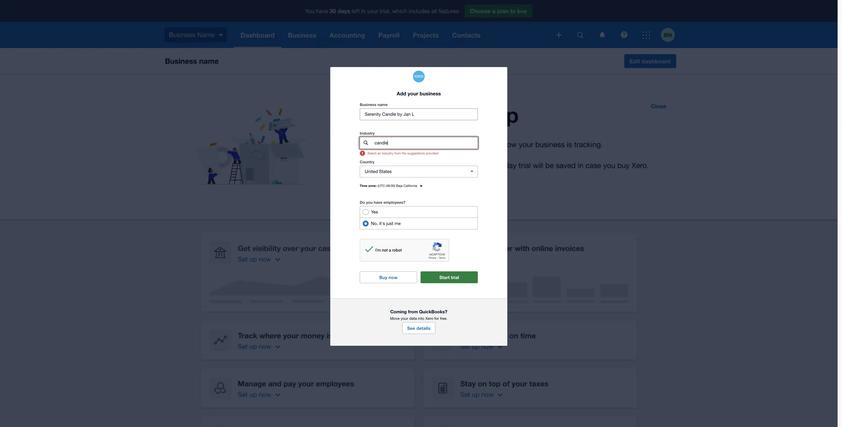 Task type: vqa. For each thing, say whether or not it's contained in the screenshot.
buy now 'Button'
yes



Task type: describe. For each thing, give the bounding box(es) containing it.
the
[[402, 151, 407, 155]]

an
[[378, 151, 381, 155]]

no,
[[371, 221, 378, 226]]

suggestions
[[408, 151, 425, 155]]

time
[[360, 184, 368, 188]]

xero
[[426, 316, 434, 321]]

have
[[374, 200, 383, 205]]

clear image
[[466, 166, 478, 177]]

me
[[395, 221, 401, 226]]

buy
[[380, 275, 388, 280]]

just
[[387, 221, 394, 226]]

business
[[420, 90, 441, 96]]

Country field
[[360, 166, 464, 177]]

start
[[440, 275, 450, 280]]

do
[[360, 200, 365, 205]]

coming
[[391, 309, 407, 314]]

business name
[[360, 102, 388, 107]]

industry
[[382, 151, 394, 155]]

move
[[390, 316, 400, 321]]

select
[[368, 151, 377, 155]]

add
[[397, 90, 407, 96]]

no, it's just me
[[371, 221, 401, 226]]

0 vertical spatial from
[[395, 151, 401, 155]]

see details button
[[402, 322, 436, 334]]



Task type: locate. For each thing, give the bounding box(es) containing it.
1 vertical spatial from
[[408, 309, 418, 314]]

from inside coming from quickbooks? move your data into xero for free.
[[408, 309, 418, 314]]

now
[[389, 275, 398, 280]]

your right add
[[408, 90, 419, 96]]

0 vertical spatial your
[[408, 90, 419, 96]]

buy now button
[[360, 271, 417, 283]]

california
[[404, 184, 417, 188]]

your
[[408, 90, 419, 96], [401, 316, 409, 321]]

employees?
[[384, 200, 406, 205]]

name
[[378, 102, 388, 107]]

coming from quickbooks? move your data into xero for free.
[[390, 309, 448, 321]]

0 horizontal spatial from
[[395, 151, 401, 155]]

baja
[[396, 184, 403, 188]]

trial
[[451, 275, 459, 280]]

(utc-
[[378, 184, 386, 188]]

provided
[[426, 151, 439, 155]]

data
[[410, 316, 417, 321]]

yes
[[371, 209, 378, 214]]

08:00)
[[386, 184, 395, 188]]

buy now
[[380, 275, 398, 280]]

into
[[418, 316, 425, 321]]

your inside coming from quickbooks? move your data into xero for free.
[[401, 316, 409, 321]]

do you have employees? group
[[360, 206, 478, 229]]

from
[[395, 151, 401, 155], [408, 309, 418, 314]]

select an industry from the suggestions provided
[[368, 151, 439, 155]]

xero image
[[413, 71, 425, 82]]

zone:
[[369, 184, 377, 188]]

it's
[[379, 221, 385, 226]]

1 horizontal spatial from
[[408, 309, 418, 314]]

quickbooks?
[[419, 309, 448, 314]]

1 vertical spatial your
[[401, 316, 409, 321]]

you
[[366, 200, 373, 205]]

for
[[435, 316, 439, 321]]

details
[[417, 325, 431, 331]]

add your business
[[397, 90, 441, 96]]

from left the at the top left of the page
[[395, 151, 401, 155]]

industry
[[360, 131, 375, 136]]

free.
[[440, 316, 448, 321]]

do you have employees?
[[360, 200, 406, 205]]

start trial
[[440, 275, 459, 280]]

your left the data on the bottom left of page
[[401, 316, 409, 321]]

Industry field
[[374, 137, 478, 149]]

from up the data on the bottom left of page
[[408, 309, 418, 314]]

start trial button
[[421, 271, 478, 283]]

see details
[[407, 325, 431, 331]]

search icon image
[[364, 141, 368, 145]]

country
[[360, 159, 375, 164]]

time zone: (utc-08:00) baja california
[[360, 184, 417, 188]]

see
[[407, 325, 415, 331]]

Business name field
[[360, 109, 478, 120]]

business
[[360, 102, 377, 107]]



